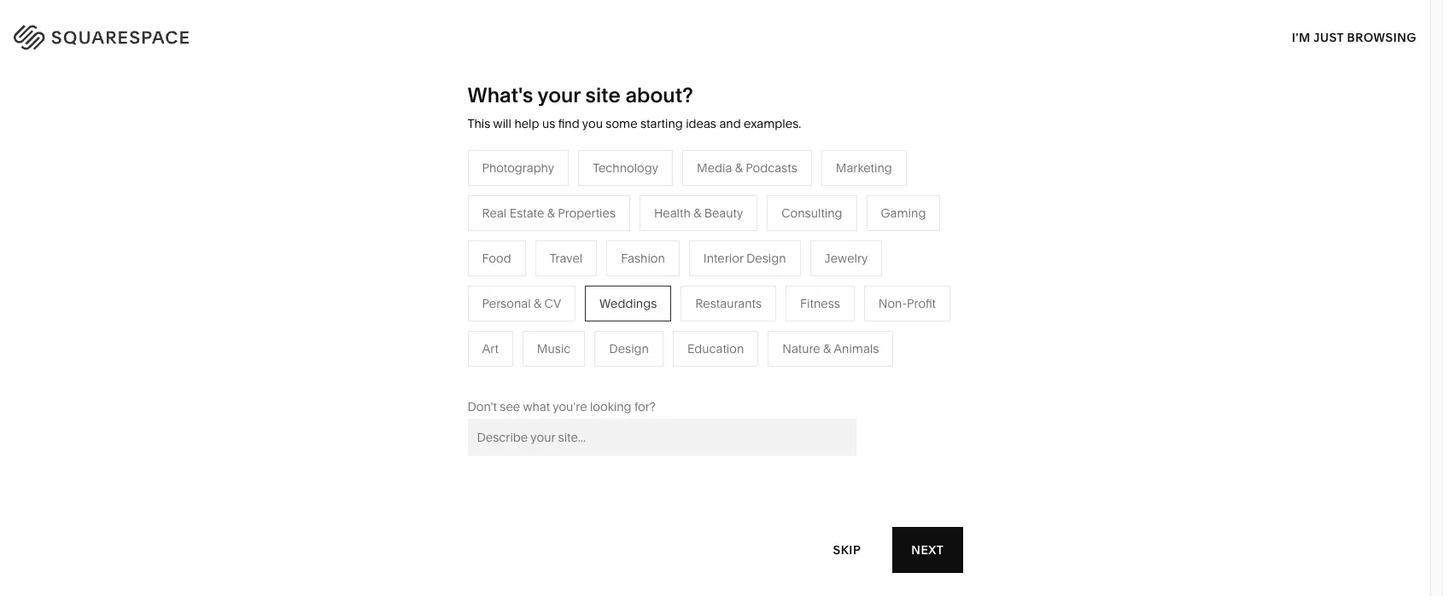 Task type: locate. For each thing, give the bounding box(es) containing it.
podcasts
[[746, 160, 797, 176], [659, 288, 711, 304]]

fitness
[[790, 288, 830, 304], [800, 296, 840, 312]]

0 horizontal spatial design
[[609, 341, 649, 357]]

0 horizontal spatial fashion
[[430, 237, 474, 253]]

interior design
[[704, 251, 786, 266]]

0 vertical spatial non-
[[879, 296, 907, 312]]

real estate & properties down "weddings" link
[[610, 365, 744, 381]]

1 horizontal spatial real
[[610, 365, 635, 381]]

what
[[523, 399, 550, 415]]

media up events
[[610, 288, 646, 304]]

real estate & properties up travel radio on the left of page
[[482, 206, 616, 221]]

1 horizontal spatial media
[[697, 160, 732, 176]]

restaurants down travel link at the left
[[610, 263, 677, 278]]

0 vertical spatial estate
[[510, 206, 544, 221]]

what's your site about? this will help us find you some starting ideas and examples.
[[468, 83, 801, 132]]

travel up restaurants link
[[610, 237, 643, 253]]

fitness link
[[790, 288, 847, 304]]

0 horizontal spatial properties
[[558, 206, 616, 221]]

design inside design option
[[609, 341, 649, 357]]

music
[[537, 341, 571, 357]]

real down "weddings" link
[[610, 365, 635, 381]]

Fitness radio
[[786, 286, 855, 322]]

community & non-profits link
[[430, 314, 590, 329]]

0 vertical spatial podcasts
[[746, 160, 797, 176]]

1 vertical spatial animals
[[834, 341, 879, 357]]

0 horizontal spatial podcasts
[[659, 288, 711, 304]]

1 horizontal spatial fashion
[[621, 251, 665, 266]]

0 vertical spatial weddings
[[600, 296, 657, 312]]

nature & animals down 'home & decor' link
[[790, 263, 887, 278]]

animals
[[842, 263, 887, 278], [834, 341, 879, 357]]

design right interior
[[746, 251, 786, 266]]

i'm just browsing link
[[1292, 14, 1417, 61]]

weddings inside radio
[[600, 296, 657, 312]]

nature down home
[[790, 263, 828, 278]]

0 vertical spatial animals
[[842, 263, 887, 278]]

skip button
[[814, 527, 880, 574]]

don't
[[468, 399, 497, 415]]

0 vertical spatial nature
[[790, 263, 828, 278]]

0 vertical spatial media
[[697, 160, 732, 176]]

1 horizontal spatial estate
[[638, 365, 672, 381]]

travel right the services
[[550, 251, 583, 266]]

1 vertical spatial design
[[609, 341, 649, 357]]

ideas
[[686, 116, 716, 132]]

0 horizontal spatial restaurants
[[610, 263, 677, 278]]

design inside interior design radio
[[746, 251, 786, 266]]

restaurants down interior
[[695, 296, 762, 312]]

fashion up professional
[[430, 237, 474, 253]]

don't see what you're looking for?
[[468, 399, 656, 415]]

& down home & decor
[[831, 263, 839, 278]]

professional
[[430, 263, 499, 278]]

design down events
[[609, 341, 649, 357]]

real estate & properties link
[[610, 365, 761, 381]]

estate down "weddings" link
[[638, 365, 672, 381]]

nature down 'fitness' radio
[[782, 341, 820, 357]]

local business link
[[430, 288, 531, 304]]

nature & animals
[[790, 263, 887, 278], [782, 341, 879, 357]]

real estate & properties
[[482, 206, 616, 221], [610, 365, 744, 381]]

some
[[606, 116, 638, 132]]

1 vertical spatial nature & animals
[[782, 341, 879, 357]]

& right health
[[694, 206, 701, 221]]

1 horizontal spatial restaurants
[[695, 296, 762, 312]]

beauty
[[704, 206, 743, 221]]

media & podcasts
[[697, 160, 797, 176], [610, 288, 711, 304]]

design
[[746, 251, 786, 266], [609, 341, 649, 357]]

see
[[500, 399, 520, 415]]

1 horizontal spatial non-
[[879, 296, 907, 312]]

about?
[[625, 83, 693, 108]]

Technology radio
[[578, 150, 673, 186]]

media
[[697, 160, 732, 176], [610, 288, 646, 304]]

Design radio
[[595, 331, 663, 367]]

media & podcasts link
[[610, 288, 728, 304]]

non- down nature & animals link
[[879, 296, 907, 312]]

properties up travel radio on the left of page
[[558, 206, 616, 221]]

estate down photography
[[510, 206, 544, 221]]

education
[[687, 341, 744, 357]]

1 vertical spatial media
[[610, 288, 646, 304]]

weddings link
[[610, 340, 685, 355]]

1 vertical spatial restaurants
[[695, 296, 762, 312]]

weddings
[[600, 296, 657, 312], [610, 340, 668, 355]]

business
[[463, 288, 514, 304]]

0 vertical spatial media & podcasts
[[697, 160, 797, 176]]

non- down the personal & cv
[[509, 314, 538, 329]]

us
[[542, 116, 555, 132]]

real up food radio
[[482, 206, 507, 221]]

looking
[[590, 399, 632, 415]]

site
[[585, 83, 621, 108]]

home & decor
[[790, 237, 873, 253]]

1 vertical spatial properties
[[686, 365, 744, 381]]

consulting
[[782, 206, 843, 221]]

i'm
[[1292, 29, 1311, 45]]

1 vertical spatial real estate & properties
[[610, 365, 744, 381]]

1 vertical spatial non-
[[509, 314, 538, 329]]

non- inside radio
[[879, 296, 907, 312]]

1 vertical spatial podcasts
[[659, 288, 711, 304]]

nature
[[790, 263, 828, 278], [782, 341, 820, 357]]

local business
[[430, 288, 514, 304]]

fashion link
[[430, 237, 491, 253]]

& left cv
[[534, 296, 542, 312]]

travel
[[610, 237, 643, 253], [550, 251, 583, 266]]

0 vertical spatial design
[[746, 251, 786, 266]]

&
[[735, 160, 743, 176], [547, 206, 555, 221], [694, 206, 701, 221], [828, 237, 836, 253], [831, 263, 839, 278], [648, 288, 656, 304], [534, 296, 542, 312], [498, 314, 506, 329], [823, 341, 831, 357], [675, 365, 683, 381]]

non-profit
[[879, 296, 936, 312]]

nature & animals inside 'option'
[[782, 341, 879, 357]]

& down "weddings" link
[[675, 365, 683, 381]]

1 horizontal spatial properties
[[686, 365, 744, 381]]

0 horizontal spatial travel
[[550, 251, 583, 266]]

1 vertical spatial real
[[610, 365, 635, 381]]

nature & animals down 'fitness' radio
[[782, 341, 879, 357]]

travel inside radio
[[550, 251, 583, 266]]

properties down education
[[686, 365, 744, 381]]

& down 'fitness' radio
[[823, 341, 831, 357]]

weddings down events link
[[610, 340, 668, 355]]

browsing
[[1347, 29, 1417, 45]]

skip
[[833, 543, 861, 558]]

1 horizontal spatial design
[[746, 251, 786, 266]]

real
[[482, 206, 507, 221], [610, 365, 635, 381]]

professional services
[[430, 263, 550, 278]]

0 vertical spatial properties
[[558, 206, 616, 221]]

find
[[558, 116, 580, 132]]

fashion
[[430, 237, 474, 253], [621, 251, 665, 266]]

media up beauty
[[697, 160, 732, 176]]

0 vertical spatial nature & animals
[[790, 263, 887, 278]]

0 vertical spatial real estate & properties
[[482, 206, 616, 221]]

1 horizontal spatial podcasts
[[746, 160, 797, 176]]

0 horizontal spatial non-
[[509, 314, 538, 329]]

marketing
[[836, 160, 892, 176]]

animals down 'fitness' radio
[[834, 341, 879, 357]]

media & podcasts down and
[[697, 160, 797, 176]]

0 horizontal spatial real
[[482, 206, 507, 221]]

0 horizontal spatial estate
[[510, 206, 544, 221]]

podcasts down restaurants link
[[659, 288, 711, 304]]

personal & cv
[[482, 296, 561, 312]]

& up travel radio on the left of page
[[547, 206, 555, 221]]

restaurants link
[[610, 263, 694, 278]]

1 vertical spatial nature
[[782, 341, 820, 357]]

and
[[719, 116, 741, 132]]

animals down "decor"
[[842, 263, 887, 278]]

Media & Podcasts radio
[[682, 150, 812, 186]]

0 vertical spatial real
[[482, 206, 507, 221]]

fashion up 'media & podcasts' link
[[621, 251, 665, 266]]

animals inside 'option'
[[834, 341, 879, 357]]

non-
[[879, 296, 907, 312], [509, 314, 538, 329]]

weddings up events
[[600, 296, 657, 312]]

estate
[[510, 206, 544, 221], [638, 365, 672, 381]]

for?
[[635, 399, 656, 415]]

next button
[[893, 528, 963, 574]]

0 horizontal spatial media
[[610, 288, 646, 304]]

properties inside radio
[[558, 206, 616, 221]]

& down and
[[735, 160, 743, 176]]

entertainment link
[[430, 365, 526, 381]]

podcasts down examples.
[[746, 160, 797, 176]]

log
[[1368, 26, 1394, 42]]

1 vertical spatial estate
[[638, 365, 672, 381]]

cv
[[544, 296, 561, 312]]

restaurants
[[610, 263, 677, 278], [695, 296, 762, 312]]

properties
[[558, 206, 616, 221], [686, 365, 744, 381]]

Weddings radio
[[585, 286, 671, 322]]

media & podcasts down restaurants link
[[610, 288, 711, 304]]



Task type: vqa. For each thing, say whether or not it's contained in the screenshot.
TURN
no



Task type: describe. For each thing, give the bounding box(es) containing it.
Travel radio
[[535, 241, 597, 277]]

Jewelry radio
[[810, 241, 882, 277]]

health
[[654, 206, 691, 221]]

& inside radio
[[547, 206, 555, 221]]

home & decor link
[[790, 237, 890, 253]]

you're
[[553, 399, 587, 415]]

gaming
[[881, 206, 926, 221]]

1 vertical spatial weddings
[[610, 340, 668, 355]]

Marketing radio
[[821, 150, 907, 186]]

profits
[[538, 314, 573, 329]]

technology
[[593, 160, 658, 176]]

0 vertical spatial restaurants
[[610, 263, 677, 278]]

jewelry
[[825, 251, 868, 266]]

& right home
[[828, 237, 836, 253]]

Personal & CV radio
[[468, 286, 576, 322]]

i'm just browsing
[[1292, 29, 1417, 45]]

food
[[482, 251, 511, 266]]

Fashion radio
[[607, 241, 680, 277]]

entertainment
[[430, 365, 509, 381]]

art
[[482, 341, 499, 357]]

Health & Beauty radio
[[640, 195, 758, 231]]

Art radio
[[468, 331, 513, 367]]

Music radio
[[523, 331, 585, 367]]

services
[[502, 263, 550, 278]]

& inside option
[[735, 160, 743, 176]]

Don't see what you're looking for? field
[[468, 419, 856, 457]]

starting
[[640, 116, 683, 132]]

community
[[430, 314, 496, 329]]

nature & animals link
[[790, 263, 904, 278]]

fashion inside radio
[[621, 251, 665, 266]]

Gaming radio
[[866, 195, 941, 231]]

estate inside real estate & properties radio
[[510, 206, 544, 221]]

professional services link
[[430, 263, 567, 278]]

personal
[[482, 296, 531, 312]]

interior
[[704, 251, 744, 266]]

& inside 'option'
[[823, 341, 831, 357]]

in
[[1396, 26, 1409, 42]]

what's
[[468, 83, 533, 108]]

nature inside 'option'
[[782, 341, 820, 357]]

squarespace logo link
[[34, 20, 309, 48]]

this
[[468, 116, 491, 132]]

1 vertical spatial media & podcasts
[[610, 288, 711, 304]]

1 horizontal spatial travel
[[610, 237, 643, 253]]

local
[[430, 288, 460, 304]]

Nature & Animals radio
[[768, 331, 894, 367]]

fitness inside 'fitness' radio
[[800, 296, 840, 312]]

will
[[493, 116, 512, 132]]

travel link
[[610, 237, 660, 253]]

decor
[[838, 237, 873, 253]]

Real Estate & Properties radio
[[468, 195, 630, 231]]

Non-Profit radio
[[864, 286, 951, 322]]

Restaurants radio
[[681, 286, 776, 322]]

examples.
[[744, 116, 801, 132]]

community & non-profits
[[430, 314, 573, 329]]

& down the personal
[[498, 314, 506, 329]]

Education radio
[[673, 331, 759, 367]]

media inside option
[[697, 160, 732, 176]]

events
[[610, 314, 648, 329]]

next
[[911, 543, 944, 558]]

real inside radio
[[482, 206, 507, 221]]

squarespace logo image
[[34, 20, 224, 48]]

Photography radio
[[468, 150, 569, 186]]

events link
[[610, 314, 665, 329]]

health & beauty
[[654, 206, 743, 221]]

Interior Design radio
[[689, 241, 801, 277]]

media & podcasts inside option
[[697, 160, 797, 176]]

help
[[514, 116, 539, 132]]

log             in
[[1368, 26, 1409, 42]]

& inside "option"
[[694, 206, 701, 221]]

restaurants inside option
[[695, 296, 762, 312]]

you
[[582, 116, 603, 132]]

Food radio
[[468, 241, 526, 277]]

real estate & properties inside radio
[[482, 206, 616, 221]]

& down restaurants link
[[648, 288, 656, 304]]

podcasts inside option
[[746, 160, 797, 176]]

Consulting radio
[[767, 195, 857, 231]]

profit
[[907, 296, 936, 312]]

just
[[1314, 29, 1344, 45]]

& inside radio
[[534, 296, 542, 312]]

log             in link
[[1368, 26, 1409, 42]]

your
[[538, 83, 581, 108]]

home
[[790, 237, 825, 253]]

photography
[[482, 160, 554, 176]]



